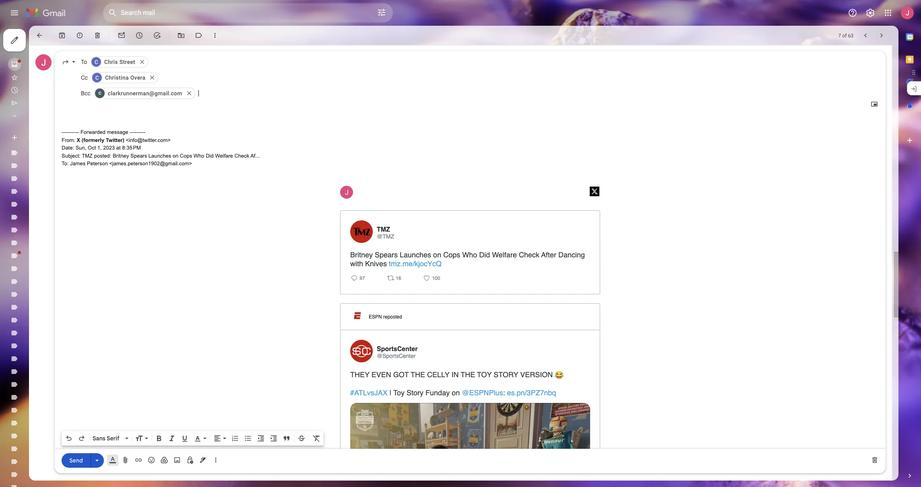 Task type: locate. For each thing, give the bounding box(es) containing it.
serif
[[107, 436, 119, 443]]

back to inbox image
[[35, 31, 44, 39]]

1 vertical spatial did
[[480, 251, 490, 260]]

undo ‪(⌘z)‬ image
[[65, 435, 73, 443]]

5 - from the left
[[69, 130, 70, 136]]

tmz down oct
[[82, 153, 93, 159]]

did inside ---------- forwarded message --------- from: x (formerly twitter) <info@twitter.com> date: sun, oct 1, 2023 at 8:35 pm subject: tmz posted: britney spears launches on cops who did welfare check af... to: james peterson <james.peterson1902@gmail.com>
[[206, 153, 214, 159]]

tmz right tmz's avatar
[[377, 226, 390, 234]]

0 horizontal spatial cops
[[180, 153, 192, 159]]

check inside ---------- forwarded message --------- from: x (formerly twitter) <info@twitter.com> date: sun, oct 1, 2023 at 8:35 pm subject: tmz posted: britney spears launches on cops who did welfare check af... to: james peterson <james.peterson1902@gmail.com>
[[235, 153, 250, 159]]

1 horizontal spatial on
[[434, 251, 442, 260]]

on right funday
[[452, 389, 460, 398]]

---------- forwarded message --------- from: x (formerly twitter) <info@twitter.com> date: sun, oct 1, 2023 at 8:35 pm subject: tmz posted: britney spears launches on cops who did welfare check af... to: james peterson <james.peterson1902@gmail.com>
[[62, 130, 260, 167]]

press delete to remove this chip image
[[149, 74, 156, 82], [186, 90, 193, 97]]

posted:
[[94, 153, 111, 159]]

16
[[395, 276, 402, 282]]

spears inside britney spears launches on cops who did welfare check after dancing with knives
[[375, 251, 398, 260]]

7 - from the left
[[72, 130, 74, 136]]

<james.peterson1902@gmail.com>
[[109, 161, 192, 167]]

move to image
[[177, 31, 185, 39]]

on up <james.peterson1902@gmail.com>
[[173, 153, 179, 159]]

17 - from the left
[[140, 130, 142, 136]]

overa
[[130, 75, 146, 81]]

1 vertical spatial welfare
[[492, 251, 517, 260]]

press delete to remove this chip element for cc
[[149, 74, 156, 82]]

more image
[[211, 31, 219, 39]]

send button
[[62, 454, 91, 468]]

welfare inside ---------- forwarded message --------- from: x (formerly twitter) <info@twitter.com> date: sun, oct 1, 2023 at 8:35 pm subject: tmz posted: britney spears launches on cops who did welfare check af... to: james peterson <james.peterson1902@gmail.com>
[[215, 153, 233, 159]]

1 horizontal spatial who
[[463, 251, 478, 260]]

12 - from the left
[[131, 130, 133, 136]]

remove formatting ‪(⌘\)‬ image
[[313, 435, 321, 443]]

1 vertical spatial press delete to remove this chip element
[[149, 74, 156, 82]]

press delete to remove this chip image for christina overa
[[149, 74, 156, 82]]

11 - from the left
[[130, 130, 131, 136]]

press delete to remove this chip image for clarkrunnerman@gmail.com
[[186, 90, 193, 97]]

1 horizontal spatial press delete to remove this chip image
[[186, 90, 193, 97]]

0 vertical spatial cops
[[180, 153, 192, 159]]

14 - from the left
[[135, 130, 137, 136]]

1 vertical spatial who
[[463, 251, 478, 260]]

0 horizontal spatial press delete to remove this chip image
[[149, 74, 156, 82]]

funday
[[426, 389, 450, 398]]

on up 100
[[434, 251, 442, 260]]

tmz
[[82, 153, 93, 159], [377, 226, 390, 234]]

97 link
[[359, 276, 365, 283]]

the right got
[[411, 371, 426, 380]]

1 horizontal spatial the
[[461, 371, 476, 380]]

0 horizontal spatial who
[[194, 153, 205, 159]]

spears up knives
[[375, 251, 398, 260]]

the right in
[[461, 371, 476, 380]]

the
[[411, 371, 426, 380], [461, 371, 476, 380]]

7 of 63
[[839, 32, 854, 38]]

tmz.me/kjocycq
[[389, 260, 442, 269]]

2 vertical spatial on
[[452, 389, 460, 398]]

newer image
[[862, 31, 870, 39]]

check left after
[[519, 251, 540, 260]]

report spam image
[[76, 31, 84, 39]]

type of response image
[[62, 58, 70, 66]]

1 vertical spatial britney
[[351, 251, 373, 260]]

2 horizontal spatial on
[[452, 389, 460, 398]]

insert photo image
[[173, 457, 181, 465]]

0 horizontal spatial check
[[235, 153, 250, 159]]

16 link
[[395, 276, 402, 283]]

formatting options toolbar
[[62, 432, 324, 446]]

launches
[[149, 153, 171, 159], [400, 251, 432, 260]]

indent less ‪(⌘[)‬ image
[[257, 435, 265, 443]]

on
[[173, 153, 179, 159], [434, 251, 442, 260], [452, 389, 460, 398]]

af...
[[251, 153, 260, 159]]

1 vertical spatial launches
[[400, 251, 432, 260]]

in
[[452, 371, 459, 380]]

😂 image
[[555, 372, 564, 380]]

1 vertical spatial spears
[[375, 251, 398, 260]]

0 vertical spatial did
[[206, 153, 214, 159]]

from:
[[62, 137, 75, 143]]

did
[[206, 153, 214, 159], [480, 251, 490, 260]]

check
[[235, 153, 250, 159], [519, 251, 540, 260]]

send
[[69, 458, 83, 465]]

(formerly
[[82, 137, 104, 143]]

0 horizontal spatial on
[[173, 153, 179, 159]]

1,
[[97, 145, 102, 151]]

did inside britney spears launches on cops who did welfare check after dancing with knives
[[480, 251, 490, 260]]

<info@twitter.com>
[[126, 137, 171, 143]]

add to tasks image
[[153, 31, 161, 39]]

0 horizontal spatial launches
[[149, 153, 171, 159]]

Message Body text field
[[62, 113, 880, 488]]

1 vertical spatial press delete to remove this chip image
[[186, 90, 193, 97]]

0 vertical spatial press delete to remove this chip element
[[139, 59, 146, 66]]

street
[[120, 59, 135, 65]]

sans serif
[[93, 436, 119, 443]]

0 vertical spatial press delete to remove this chip image
[[149, 74, 156, 82]]

cc
[[81, 74, 88, 82]]

christina
[[105, 75, 129, 81]]

bcc link
[[81, 90, 91, 97]]

oct
[[88, 145, 96, 151]]

0 horizontal spatial welfare
[[215, 153, 233, 159]]

1 vertical spatial check
[[519, 251, 540, 260]]

on inside britney spears launches on cops who did welfare check after dancing with knives
[[434, 251, 442, 260]]

even
[[372, 371, 392, 380]]

1 vertical spatial tmz
[[377, 226, 390, 234]]

1 horizontal spatial britney
[[351, 251, 373, 260]]

celly
[[428, 371, 450, 380]]

cops
[[180, 153, 192, 159], [444, 251, 461, 260]]

0 horizontal spatial press delete to remove this chip element
[[139, 59, 146, 66]]

main menu image
[[10, 8, 19, 18]]

1 horizontal spatial launches
[[400, 251, 432, 260]]

britney inside ---------- forwarded message --------- from: x (formerly twitter) <info@twitter.com> date: sun, oct 1, 2023 at 8:35 pm subject: tmz posted: britney spears launches on cops who did welfare check af... to: james peterson <james.peterson1902@gmail.com>
[[113, 153, 129, 159]]

-
[[62, 130, 63, 136], [63, 130, 65, 136], [65, 130, 67, 136], [67, 130, 69, 136], [69, 130, 70, 136], [70, 130, 72, 136], [72, 130, 74, 136], [74, 130, 76, 136], [76, 130, 77, 136], [77, 130, 79, 136], [130, 130, 131, 136], [131, 130, 133, 136], [133, 130, 135, 136], [135, 130, 137, 136], [137, 130, 138, 136], [138, 130, 140, 136], [140, 130, 142, 136], [142, 130, 144, 136], [144, 130, 145, 136]]

tmz inside ---------- forwarded message --------- from: x (formerly twitter) <info@twitter.com> date: sun, oct 1, 2023 at 8:35 pm subject: tmz posted: britney spears launches on cops who did welfare check af... to: james peterson <james.peterson1902@gmail.com>
[[82, 153, 93, 159]]

espn reposted link
[[341, 304, 600, 331]]

twitter)
[[106, 137, 124, 143]]

italic ‪(⌘i)‬ image
[[168, 435, 176, 443]]

16 - from the left
[[138, 130, 140, 136]]

1 horizontal spatial welfare
[[492, 251, 517, 260]]

check left af... on the top left
[[235, 153, 250, 159]]

indent more ‪(⌘])‬ image
[[270, 435, 278, 443]]

1 - from the left
[[62, 130, 63, 136]]

james
[[70, 161, 86, 167]]

sans serif option
[[91, 435, 124, 443]]

navigation
[[0, 26, 97, 488]]

None text field
[[199, 86, 880, 101]]

2 - from the left
[[63, 130, 65, 136]]

delete image
[[93, 31, 102, 39]]

1 horizontal spatial spears
[[375, 251, 398, 260]]

older image
[[878, 31, 886, 39]]

0 vertical spatial on
[[173, 153, 179, 159]]

toy
[[394, 389, 405, 398]]

|
[[390, 389, 392, 398]]

to
[[81, 59, 87, 66]]

like image
[[423, 275, 431, 283]]

snooze image
[[135, 31, 143, 39]]

1 horizontal spatial press delete to remove this chip element
[[149, 74, 156, 82]]

launches up tmz.me/kjocycq link
[[400, 251, 432, 260]]

#atlvsjax | toy story funday on @espnplus : es.pn/3pz7nbq
[[351, 389, 557, 398]]

britney down at
[[113, 153, 129, 159]]

2 the from the left
[[461, 371, 476, 380]]

0 vertical spatial check
[[235, 153, 250, 159]]

0 horizontal spatial britney
[[113, 153, 129, 159]]

0 horizontal spatial the
[[411, 371, 426, 380]]

who
[[194, 153, 205, 159], [463, 251, 478, 260]]

0 vertical spatial launches
[[149, 153, 171, 159]]

forwarded
[[81, 130, 106, 136]]

retweet image
[[387, 275, 395, 283]]

0 vertical spatial welfare
[[215, 153, 233, 159]]

welfare
[[215, 153, 233, 159], [492, 251, 517, 260]]

1 vertical spatial cops
[[444, 251, 461, 260]]

7
[[839, 32, 842, 38]]

0 horizontal spatial did
[[206, 153, 214, 159]]

search mail image
[[106, 6, 120, 20]]

0 vertical spatial britney
[[113, 153, 129, 159]]

tab list
[[899, 26, 922, 459]]

1 horizontal spatial tmz
[[377, 226, 390, 234]]

britney
[[113, 153, 129, 159], [351, 251, 373, 260]]

more options image
[[214, 457, 218, 465]]

britney spears launches on cops who did welfare check after dancing with knives
[[351, 251, 585, 269]]

at
[[116, 145, 121, 151]]

0 vertical spatial spears
[[131, 153, 147, 159]]

0 horizontal spatial tmz
[[82, 153, 93, 159]]

18 - from the left
[[142, 130, 144, 136]]

1 vertical spatial on
[[434, 251, 442, 260]]

1 horizontal spatial check
[[519, 251, 540, 260]]

britney up with
[[351, 251, 373, 260]]

0 vertical spatial who
[[194, 153, 205, 159]]

launches up <james.peterson1902@gmail.com>
[[149, 153, 171, 159]]

launches inside britney spears launches on cops who did welfare check after dancing with knives
[[400, 251, 432, 260]]

1 horizontal spatial did
[[480, 251, 490, 260]]

sans
[[93, 436, 106, 443]]

spears
[[131, 153, 147, 159], [375, 251, 398, 260]]

underline ‪(⌘u)‬ image
[[181, 436, 189, 444]]

spears inside ---------- forwarded message --------- from: x (formerly twitter) <info@twitter.com> date: sun, oct 1, 2023 at 8:35 pm subject: tmz posted: britney spears launches on cops who did welfare check af... to: james peterson <james.peterson1902@gmail.com>
[[131, 153, 147, 159]]

press delete to remove this chip image inside search field list box
[[186, 90, 193, 97]]

press delete to remove this chip element
[[139, 59, 146, 66], [149, 74, 156, 82], [186, 90, 193, 97]]

spears down 8:35 pm
[[131, 153, 147, 159]]

0 vertical spatial tmz
[[82, 153, 93, 159]]

0 horizontal spatial spears
[[131, 153, 147, 159]]

settings image
[[866, 8, 876, 18]]

x
[[77, 137, 80, 143]]

None search field
[[103, 3, 393, 23]]

2 horizontal spatial press delete to remove this chip element
[[186, 90, 193, 97]]

1 horizontal spatial cops
[[444, 251, 461, 260]]

3 - from the left
[[65, 130, 67, 136]]

2 vertical spatial press delete to remove this chip element
[[186, 90, 193, 97]]



Task type: vqa. For each thing, say whether or not it's contained in the screenshot.
'Halloween watching movie month!'
no



Task type: describe. For each thing, give the bounding box(es) containing it.
6 - from the left
[[70, 130, 72, 136]]

who inside britney spears launches on cops who did welfare check after dancing with knives
[[463, 251, 478, 260]]

tmz's avatar image
[[351, 221, 373, 243]]

bulleted list ‪(⌘⇧8)‬ image
[[244, 435, 252, 443]]

@sportscenter
[[377, 353, 416, 360]]

@espnplus link
[[462, 389, 503, 398]]

after
[[542, 251, 557, 260]]

press delete to remove this chip element inside search field list box
[[186, 90, 193, 97]]

subject:
[[62, 153, 81, 159]]

christina overa
[[105, 75, 146, 81]]

redo ‪(⌘y)‬ image
[[78, 435, 86, 443]]

of
[[843, 32, 848, 38]]

#atlvsjax link
[[351, 389, 388, 398]]

reposted
[[384, 315, 402, 320]]

#atlvsjax
[[351, 389, 388, 398]]

chris street
[[104, 59, 135, 65]]

story
[[494, 371, 519, 380]]

advanced search options image
[[374, 4, 390, 21]]

peterson
[[87, 161, 108, 167]]

es.pn/3pz7nbq
[[508, 389, 557, 398]]

tmz inside tmz @tmz
[[377, 226, 390, 234]]

press delete to remove this chip image
[[139, 59, 146, 66]]

9 - from the left
[[76, 130, 77, 136]]

sportscenter
[[377, 346, 418, 353]]

sportscenter's avatar image
[[351, 341, 373, 363]]

to:
[[62, 161, 69, 167]]

quote ‪(⌘⇧9)‬ image
[[283, 435, 291, 443]]

labels image
[[195, 31, 203, 39]]

:
[[503, 389, 505, 398]]

13 - from the left
[[133, 130, 135, 136]]

bcc
[[81, 90, 91, 97]]

numbered list ‪(⌘⇧7)‬ image
[[231, 435, 239, 443]]

8:35 pm
[[122, 145, 141, 151]]

cops inside britney spears launches on cops who did welfare check after dancing with knives
[[444, 251, 461, 260]]

insert link ‪(⌘k)‬ image
[[135, 457, 143, 465]]

8 - from the left
[[74, 130, 76, 136]]

they
[[351, 371, 370, 380]]

search field list box
[[93, 86, 880, 101]]

97
[[359, 276, 365, 282]]

10 - from the left
[[77, 130, 79, 136]]

insert emoji ‪(⌘⇧2)‬ image
[[147, 457, 156, 465]]

strikethrough ‪(⌘⇧x)‬ image
[[298, 435, 306, 443]]

chris
[[104, 59, 118, 65]]

on inside ---------- forwarded message --------- from: x (formerly twitter) <info@twitter.com> date: sun, oct 1, 2023 at 8:35 pm subject: tmz posted: britney spears launches on cops who did welfare check af... to: james peterson <james.peterson1902@gmail.com>
[[173, 153, 179, 159]]

bold ‪(⌘b)‬ image
[[155, 435, 163, 443]]

date:
[[62, 145, 74, 151]]

check inside britney spears launches on cops who did welfare check after dancing with knives
[[519, 251, 540, 260]]

to link
[[81, 59, 87, 66]]

@tmz
[[377, 234, 394, 240]]

press delete to remove this chip element for to
[[139, 59, 146, 66]]

message
[[107, 130, 128, 136]]

reply image
[[351, 275, 359, 283]]

they even got the celly in the toy story version
[[351, 371, 555, 380]]

gmail image
[[26, 5, 70, 21]]

insert files using drive image
[[160, 457, 168, 465]]

63
[[849, 32, 854, 38]]

welfare inside britney spears launches on cops who did welfare check after dancing with knives
[[492, 251, 517, 260]]

britney inside britney spears launches on cops who did welfare check after dancing with knives
[[351, 251, 373, 260]]

who inside ---------- forwarded message --------- from: x (formerly twitter) <info@twitter.com> date: sun, oct 1, 2023 at 8:35 pm subject: tmz posted: britney spears launches on cops who did welfare check af... to: james peterson <james.peterson1902@gmail.com>
[[194, 153, 205, 159]]

story
[[407, 389, 424, 398]]

4 - from the left
[[67, 130, 69, 136]]

toy
[[477, 371, 492, 380]]

100 link
[[431, 276, 441, 283]]

support image
[[849, 8, 858, 18]]

sportscenter's video image
[[351, 404, 591, 488]]

19 - from the left
[[144, 130, 145, 136]]

attach files image
[[122, 457, 130, 465]]

knives
[[365, 260, 387, 269]]

discard draft ‪(⌘⇧d)‬ image
[[872, 457, 880, 465]]

cops inside ---------- forwarded message --------- from: x (formerly twitter) <info@twitter.com> date: sun, oct 1, 2023 at 8:35 pm subject: tmz posted: britney spears launches on cops who did welfare check af... to: james peterson <james.peterson1902@gmail.com>
[[180, 153, 192, 159]]

100
[[431, 276, 441, 282]]

launches inside ---------- forwarded message --------- from: x (formerly twitter) <info@twitter.com> date: sun, oct 1, 2023 at 8:35 pm subject: tmz posted: britney spears launches on cops who did welfare check af... to: james peterson <james.peterson1902@gmail.com>
[[149, 153, 171, 159]]

dancing
[[559, 251, 585, 260]]

tmz @tmz
[[377, 226, 394, 240]]

espn reposted
[[369, 315, 402, 320]]

toggle confidential mode image
[[186, 457, 194, 465]]

es.pn/3pz7nbq link
[[508, 389, 557, 398]]

@espnplus
[[462, 389, 503, 398]]

cc link
[[81, 74, 88, 82]]

espn's avatar image
[[351, 310, 364, 323]]

tmz.me/kjocycq link
[[389, 260, 442, 269]]

espn
[[369, 315, 382, 320]]

Search mail text field
[[121, 9, 355, 17]]

insert signature image
[[199, 457, 207, 465]]

got
[[394, 371, 409, 380]]

with
[[351, 260, 363, 269]]

1 the from the left
[[411, 371, 426, 380]]

15 - from the left
[[137, 130, 138, 136]]

sun,
[[76, 145, 86, 151]]

archive image
[[58, 31, 66, 39]]

2023
[[103, 145, 115, 151]]

sportscenter @sportscenter
[[377, 346, 418, 360]]

more send options image
[[93, 457, 101, 465]]

clarkrunnerman@gmail.com
[[108, 90, 182, 97]]

version
[[521, 371, 553, 380]]



